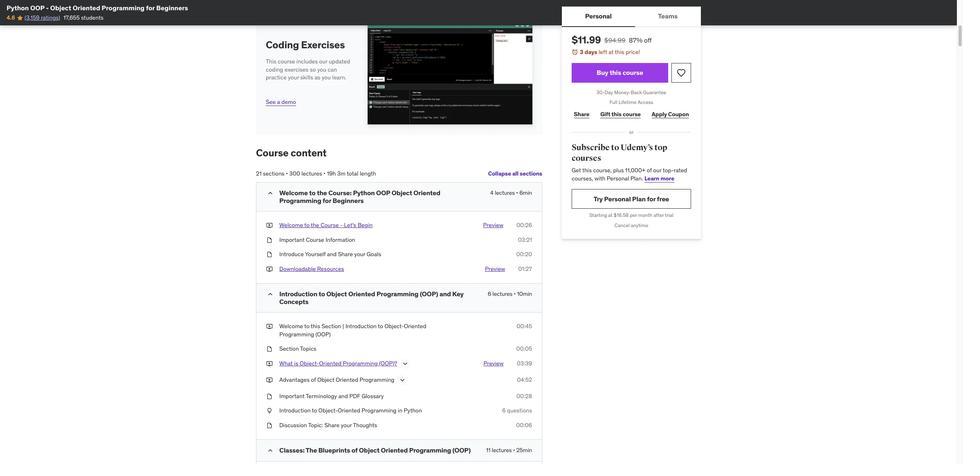 Task type: locate. For each thing, give the bounding box(es) containing it.
1 vertical spatial course
[[623, 68, 644, 77]]

0 horizontal spatial section
[[280, 345, 299, 352]]

courses
[[572, 153, 602, 163]]

share down "information"
[[338, 251, 353, 258]]

tab list
[[562, 7, 702, 27]]

to down 21 sections • 300 lectures • 19h 3m total length
[[309, 189, 316, 197]]

this right buy
[[610, 68, 622, 77]]

1 vertical spatial of
[[311, 376, 316, 383]]

to inside subscribe to udemy's top courses
[[612, 142, 620, 153]]

2 important from the top
[[280, 392, 305, 400]]

and up resources
[[327, 251, 337, 258]]

subscribe
[[572, 142, 610, 153]]

key
[[453, 290, 464, 298]]

this
[[615, 48, 625, 56], [610, 68, 622, 77], [612, 110, 622, 118], [583, 167, 592, 174], [311, 323, 321, 330]]

course up back
[[623, 68, 644, 77]]

0 vertical spatial section
[[322, 323, 341, 330]]

1 vertical spatial 6
[[503, 407, 506, 414]]

important terminology and pdf glossary
[[280, 392, 384, 400]]

2 horizontal spatial of
[[647, 167, 652, 174]]

lectures for classes: the blueprints of object oriented programming (oop)
[[492, 446, 512, 454]]

to inside button
[[305, 222, 310, 229]]

of up learn
[[647, 167, 652, 174]]

6 left the questions
[[503, 407, 506, 414]]

plan
[[633, 195, 646, 203]]

2 horizontal spatial python
[[404, 407, 422, 414]]

you right so
[[318, 66, 327, 73]]

course up 21
[[256, 147, 289, 159]]

introduce
[[280, 251, 304, 258]]

sections right all
[[520, 170, 543, 177]]

show lecture description image for 04:52
[[399, 376, 407, 384]]

course inside this course includes our updated coding exercises so you can practice your skills as you learn.
[[278, 58, 295, 65]]

1 horizontal spatial oop
[[377, 189, 391, 197]]

show lecture description image right (oop)?
[[402, 360, 410, 368]]

the inside welcome to the course: python oop object oriented programming for beginners
[[317, 189, 327, 197]]

1 vertical spatial object-
[[300, 360, 319, 367]]

your down introduction to object-oriented programming in python
[[341, 422, 352, 429]]

introduction down downloadable
[[280, 290, 318, 298]]

1 vertical spatial the
[[311, 222, 319, 229]]

0 vertical spatial 6
[[488, 290, 492, 297]]

gift this course link
[[599, 106, 644, 122]]

(oop)?
[[379, 360, 398, 367]]

1 vertical spatial small image
[[266, 290, 275, 298]]

3 xsmall image from the top
[[266, 251, 273, 259]]

the for course
[[311, 222, 319, 229]]

this down $94.99 at the top right
[[615, 48, 625, 56]]

coupon
[[669, 110, 690, 118]]

1 horizontal spatial python
[[353, 189, 375, 197]]

00:26
[[517, 222, 533, 229]]

0 vertical spatial course
[[256, 147, 289, 159]]

(oop) left 11
[[453, 446, 471, 454]]

00:45
[[517, 323, 533, 330]]

0 vertical spatial preview
[[484, 222, 504, 229]]

coding
[[266, 39, 299, 51]]

topics
[[300, 345, 317, 352]]

free
[[658, 195, 670, 203]]

small image for programming
[[266, 189, 275, 197]]

welcome inside the "welcome to this section | introduction to object-oriented programming (oop)"
[[280, 323, 303, 330]]

0 vertical spatial important
[[280, 236, 305, 243]]

- left 'let's'
[[341, 222, 343, 229]]

section left the |
[[322, 323, 341, 330]]

2 vertical spatial and
[[339, 392, 348, 400]]

11
[[487, 446, 491, 454]]

the up important course information
[[311, 222, 319, 229]]

course up the exercises
[[278, 58, 295, 65]]

the
[[317, 189, 327, 197], [311, 222, 319, 229]]

1 vertical spatial introduction
[[346, 323, 377, 330]]

introduction right the |
[[346, 323, 377, 330]]

at left "$16.58"
[[609, 212, 613, 218]]

0 horizontal spatial oop
[[30, 4, 45, 12]]

object-
[[385, 323, 404, 330], [300, 360, 319, 367], [319, 407, 338, 414]]

course inside button
[[623, 68, 644, 77]]

course for gift this course
[[623, 110, 641, 118]]

preview left 03:39
[[484, 360, 504, 367]]

0 vertical spatial show lecture description image
[[402, 360, 410, 368]]

month
[[639, 212, 653, 218]]

money-
[[615, 89, 631, 95]]

off
[[645, 36, 652, 44]]

course up 'yourself'
[[306, 236, 324, 243]]

the left course:
[[317, 189, 327, 197]]

• for introduction to object oriented programming (oop) and key concepts
[[514, 290, 516, 297]]

personal up $11.99
[[586, 12, 612, 20]]

(oop)
[[420, 290, 439, 298], [316, 331, 331, 338], [453, 446, 471, 454]]

lectures right 11
[[492, 446, 512, 454]]

1 important from the top
[[280, 236, 305, 243]]

• left "25min" on the right bottom of the page
[[513, 446, 516, 454]]

25min
[[517, 446, 533, 454]]

1 small image from the top
[[266, 189, 275, 197]]

apply coupon button
[[650, 106, 692, 122]]

to inside welcome to the course: python oop object oriented programming for beginners
[[309, 189, 316, 197]]

1 horizontal spatial 6
[[503, 407, 506, 414]]

welcome up section topics
[[280, 323, 303, 330]]

to up "topics"
[[305, 323, 310, 330]]

1 vertical spatial (oop)
[[316, 331, 331, 338]]

this for get
[[583, 167, 592, 174]]

0 horizontal spatial and
[[327, 251, 337, 258]]

2 horizontal spatial your
[[355, 251, 366, 258]]

0 horizontal spatial python
[[7, 4, 29, 12]]

00:28
[[517, 392, 533, 400]]

2 xsmall image from the top
[[266, 376, 273, 384]]

programming inside button
[[343, 360, 378, 367]]

collapse all sections
[[489, 170, 543, 177]]

2 vertical spatial small image
[[266, 446, 275, 455]]

1 horizontal spatial section
[[322, 323, 341, 330]]

1 vertical spatial oop
[[377, 189, 391, 197]]

share left gift
[[574, 110, 590, 118]]

19h 3m
[[327, 170, 346, 177]]

1 horizontal spatial beginners
[[333, 196, 364, 205]]

lectures left 10min
[[493, 290, 513, 297]]

your
[[288, 74, 299, 81], [355, 251, 366, 258], [341, 422, 352, 429]]

sections right 21
[[263, 170, 285, 177]]

welcome inside button
[[280, 222, 303, 229]]

0 horizontal spatial for
[[146, 4, 155, 12]]

course up "information"
[[321, 222, 339, 229]]

object inside welcome to the course: python oop object oriented programming for beginners
[[392, 189, 412, 197]]

the inside button
[[311, 222, 319, 229]]

0 vertical spatial our
[[319, 58, 328, 65]]

course for buy this course
[[623, 68, 644, 77]]

section inside the "welcome to this section | introduction to object-oriented programming (oop)"
[[322, 323, 341, 330]]

2 horizontal spatial for
[[648, 195, 656, 203]]

1 vertical spatial show lecture description image
[[399, 376, 407, 384]]

python oop - object oriented programming for beginners
[[7, 4, 188, 12]]

1 vertical spatial python
[[353, 189, 375, 197]]

gift
[[601, 110, 611, 118]]

0 vertical spatial you
[[318, 66, 327, 73]]

(oop) inside the "welcome to this section | introduction to object-oriented programming (oop)"
[[316, 331, 331, 338]]

your left goals
[[355, 251, 366, 258]]

downloadable resources button
[[280, 265, 344, 273]]

important down advantages
[[280, 392, 305, 400]]

0 vertical spatial personal
[[586, 12, 612, 20]]

1 horizontal spatial our
[[654, 167, 662, 174]]

0 vertical spatial share
[[574, 110, 590, 118]]

of right blueprints
[[352, 446, 358, 454]]

4
[[491, 189, 494, 196]]

our up learn more
[[654, 167, 662, 174]]

1 vertical spatial and
[[440, 290, 451, 298]]

python up '4.6'
[[7, 4, 29, 12]]

0 vertical spatial -
[[46, 4, 49, 12]]

2 welcome from the top
[[280, 222, 303, 229]]

1 horizontal spatial -
[[341, 222, 343, 229]]

1 welcome from the top
[[280, 189, 308, 197]]

welcome inside welcome to the course: python oop object oriented programming for beginners
[[280, 189, 308, 197]]

personal inside get this course, plus 11,000+ of our top-rated courses, with personal plan.
[[607, 175, 630, 182]]

thoughts
[[353, 422, 378, 429]]

1 vertical spatial section
[[280, 345, 299, 352]]

1 vertical spatial course
[[321, 222, 339, 229]]

2 vertical spatial course
[[623, 110, 641, 118]]

of
[[647, 167, 652, 174], [311, 376, 316, 383], [352, 446, 358, 454]]

2 small image from the top
[[266, 290, 275, 298]]

to up important course information
[[305, 222, 310, 229]]

what is object-oriented programming (oop)? button
[[280, 360, 398, 370]]

object- for what is object-oriented programming (oop)?
[[300, 360, 319, 367]]

0 vertical spatial beginners
[[156, 4, 188, 12]]

0 vertical spatial small image
[[266, 189, 275, 197]]

python right "in"
[[404, 407, 422, 414]]

1 horizontal spatial (oop)
[[420, 290, 439, 298]]

0 horizontal spatial sections
[[263, 170, 285, 177]]

welcome up introduce
[[280, 222, 303, 229]]

share right topic:
[[325, 422, 340, 429]]

1 vertical spatial beginners
[[333, 196, 364, 205]]

our
[[319, 58, 328, 65], [654, 167, 662, 174]]

2 sections from the left
[[520, 170, 543, 177]]

oop inside welcome to the course: python oop object oriented programming for beginners
[[377, 189, 391, 197]]

oriented inside the "welcome to this section | introduction to object-oriented programming (oop)"
[[404, 323, 427, 330]]

4 xsmall image from the top
[[266, 265, 273, 273]]

show lecture description image up "in"
[[399, 376, 407, 384]]

2 vertical spatial welcome
[[280, 323, 303, 330]]

practice
[[266, 74, 287, 81]]

-
[[46, 4, 49, 12], [341, 222, 343, 229]]

00:05
[[517, 345, 533, 352]]

apply
[[652, 110, 668, 118]]

you right as
[[322, 74, 331, 81]]

learn
[[645, 175, 660, 182]]

0 vertical spatial introduction
[[280, 290, 318, 298]]

1 vertical spatial important
[[280, 392, 305, 400]]

python inside welcome to the course: python oop object oriented programming for beginners
[[353, 189, 375, 197]]

0 horizontal spatial -
[[46, 4, 49, 12]]

- inside button
[[341, 222, 343, 229]]

to up topic:
[[312, 407, 317, 414]]

2 vertical spatial your
[[341, 422, 352, 429]]

beginners inside welcome to the course: python oop object oriented programming for beginners
[[333, 196, 364, 205]]

1 xsmall image from the top
[[266, 345, 273, 353]]

00:06
[[517, 422, 533, 429]]

this up courses, in the top of the page
[[583, 167, 592, 174]]

learn.
[[332, 74, 347, 81]]

6 for 6 questions
[[503, 407, 506, 414]]

show lecture description image
[[402, 360, 410, 368], [399, 376, 407, 384]]

our left updated
[[319, 58, 328, 65]]

0 vertical spatial (oop)
[[420, 290, 439, 298]]

what
[[280, 360, 293, 367]]

2 vertical spatial preview
[[484, 360, 504, 367]]

course down the lifetime
[[623, 110, 641, 118]]

1 horizontal spatial of
[[352, 446, 358, 454]]

at right left
[[609, 48, 614, 56]]

0 horizontal spatial our
[[319, 58, 328, 65]]

2 horizontal spatial (oop)
[[453, 446, 471, 454]]

11 lectures • 25min
[[487, 446, 533, 454]]

trial
[[666, 212, 674, 218]]

• left 300
[[286, 170, 288, 177]]

to down resources
[[319, 290, 325, 298]]

personal down plus
[[607, 175, 630, 182]]

1 horizontal spatial for
[[323, 196, 332, 205]]

important course information
[[280, 236, 355, 243]]

$94.99
[[605, 36, 626, 44]]

xsmall image for section topics
[[266, 345, 273, 353]]

blueprints
[[319, 446, 350, 454]]

2 vertical spatial personal
[[605, 195, 631, 203]]

this inside button
[[610, 68, 622, 77]]

sections inside dropdown button
[[520, 170, 543, 177]]

section up what
[[280, 345, 299, 352]]

lectures right 4
[[495, 189, 515, 196]]

this inside the "welcome to this section | introduction to object-oriented programming (oop)"
[[311, 323, 321, 330]]

this inside get this course, plus 11,000+ of our top-rated courses, with personal plan.
[[583, 167, 592, 174]]

of up terminology
[[311, 376, 316, 383]]

important
[[280, 236, 305, 243], [280, 392, 305, 400]]

object- up 'discussion topic: share your thoughts'
[[319, 407, 338, 414]]

introduction up discussion
[[280, 407, 311, 414]]

0 vertical spatial the
[[317, 189, 327, 197]]

lifetime
[[619, 99, 637, 105]]

6 xsmall image from the top
[[266, 360, 273, 368]]

21
[[256, 170, 262, 177]]

oriented
[[73, 4, 100, 12], [414, 189, 441, 197], [349, 290, 376, 298], [404, 323, 427, 330], [319, 360, 342, 367], [336, 376, 359, 383], [338, 407, 361, 414], [381, 446, 408, 454]]

0 vertical spatial welcome
[[280, 189, 308, 197]]

0 vertical spatial at
[[609, 48, 614, 56]]

0 horizontal spatial (oop)
[[316, 331, 331, 338]]

you
[[318, 66, 327, 73], [322, 74, 331, 81]]

or
[[630, 129, 634, 135]]

0 vertical spatial object-
[[385, 323, 404, 330]]

0 vertical spatial and
[[327, 251, 337, 258]]

• left 10min
[[514, 290, 516, 297]]

6 right key
[[488, 290, 492, 297]]

0 vertical spatial your
[[288, 74, 299, 81]]

oop
[[30, 4, 45, 12], [377, 189, 391, 197]]

welcome for welcome to the course: python oop object oriented programming for beginners
[[280, 189, 308, 197]]

4 xsmall image from the top
[[266, 407, 273, 415]]

3 xsmall image from the top
[[266, 392, 273, 400]]

• for classes: the blueprints of object oriented programming (oop)
[[513, 446, 516, 454]]

04:52
[[517, 376, 533, 383]]

is
[[294, 360, 299, 367]]

- up ratings)
[[46, 4, 49, 12]]

1 vertical spatial at
[[609, 212, 613, 218]]

object- right 'is'
[[300, 360, 319, 367]]

welcome down 300
[[280, 189, 308, 197]]

let's
[[344, 222, 357, 229]]

to left udemy's
[[612, 142, 620, 153]]

0 vertical spatial course
[[278, 58, 295, 65]]

small image
[[266, 189, 275, 197], [266, 290, 275, 298], [266, 446, 275, 455]]

•
[[286, 170, 288, 177], [324, 170, 326, 177], [517, 189, 519, 196], [514, 290, 516, 297], [513, 446, 516, 454]]

• left 6min
[[517, 189, 519, 196]]

1 horizontal spatial and
[[339, 392, 348, 400]]

important up introduce
[[280, 236, 305, 243]]

2 horizontal spatial and
[[440, 290, 451, 298]]

(oop) inside introduction to object oriented programming (oop) and key concepts
[[420, 290, 439, 298]]

sections
[[263, 170, 285, 177], [520, 170, 543, 177]]

lectures right 300
[[302, 170, 322, 177]]

programming inside welcome to the course: python oop object oriented programming for beginners
[[280, 196, 322, 205]]

1 vertical spatial personal
[[607, 175, 630, 182]]

oriented inside introduction to object oriented programming (oop) and key concepts
[[349, 290, 376, 298]]

this up "topics"
[[311, 323, 321, 330]]

1 vertical spatial welcome
[[280, 222, 303, 229]]

6
[[488, 290, 492, 297], [503, 407, 506, 414]]

1 vertical spatial -
[[341, 222, 343, 229]]

to inside introduction to object oriented programming (oop) and key concepts
[[319, 290, 325, 298]]

your down the exercises
[[288, 74, 299, 81]]

preview left 00:26
[[484, 222, 504, 229]]

3 welcome from the top
[[280, 323, 303, 330]]

object
[[50, 4, 71, 12], [392, 189, 412, 197], [327, 290, 347, 298], [318, 376, 335, 383], [359, 446, 380, 454]]

1 horizontal spatial sections
[[520, 170, 543, 177]]

preview up 6 lectures • 10min on the bottom of the page
[[485, 265, 506, 273]]

learn more link
[[645, 175, 675, 182]]

get this course, plus 11,000+ of our top-rated courses, with personal plan.
[[572, 167, 688, 182]]

and left pdf
[[339, 392, 348, 400]]

personal up "$16.58"
[[605, 195, 631, 203]]

see a demo
[[266, 98, 296, 106]]

this course includes our updated coding exercises so you can practice your skills as you learn.
[[266, 58, 350, 81]]

python down length
[[353, 189, 375, 197]]

coding
[[266, 66, 283, 73]]

1 xsmall image from the top
[[266, 222, 273, 230]]

object- for introduction to object-oriented programming in python
[[319, 407, 338, 414]]

updated
[[329, 58, 350, 65]]

oriented inside button
[[319, 360, 342, 367]]

5 xsmall image from the top
[[266, 323, 273, 331]]

0 vertical spatial python
[[7, 4, 29, 12]]

1 vertical spatial our
[[654, 167, 662, 174]]

for
[[146, 4, 155, 12], [648, 195, 656, 203], [323, 196, 332, 205]]

object- inside button
[[300, 360, 319, 367]]

(oop) left key
[[420, 290, 439, 298]]

see a demo link
[[266, 92, 296, 106]]

3
[[580, 48, 584, 56]]

2 vertical spatial introduction
[[280, 407, 311, 414]]

object- down introduction to object oriented programming (oop) and key concepts
[[385, 323, 404, 330]]

6min
[[520, 189, 533, 196]]

87%
[[629, 36, 643, 44]]

2 vertical spatial object-
[[319, 407, 338, 414]]

the for course:
[[317, 189, 327, 197]]

(oop) up "topics"
[[316, 331, 331, 338]]

0 horizontal spatial of
[[311, 376, 316, 383]]

in
[[398, 407, 403, 414]]

0 horizontal spatial your
[[288, 74, 299, 81]]

xsmall image
[[266, 345, 273, 353], [266, 376, 273, 384], [266, 392, 273, 400], [266, 407, 273, 415]]

and left key
[[440, 290, 451, 298]]

total
[[347, 170, 359, 177]]

1 vertical spatial preview
[[485, 265, 506, 273]]

0 vertical spatial of
[[647, 167, 652, 174]]

of inside get this course, plus 11,000+ of our top-rated courses, with personal plan.
[[647, 167, 652, 174]]

introduction inside introduction to object oriented programming (oop) and key concepts
[[280, 290, 318, 298]]

welcome
[[280, 189, 308, 197], [280, 222, 303, 229], [280, 323, 303, 330]]

1 horizontal spatial your
[[341, 422, 352, 429]]

0 horizontal spatial 6
[[488, 290, 492, 297]]

xsmall image
[[266, 222, 273, 230], [266, 236, 273, 244], [266, 251, 273, 259], [266, 265, 273, 273], [266, 323, 273, 331], [266, 360, 273, 368], [266, 422, 273, 430]]

this right gift
[[612, 110, 622, 118]]



Task type: vqa. For each thing, say whether or not it's contained in the screenshot.
'Complete' inside the "The Complete 2023 Web Development Bootcamp"
no



Task type: describe. For each thing, give the bounding box(es) containing it.
6 for 6 lectures • 10min
[[488, 290, 492, 297]]

3 small image from the top
[[266, 446, 275, 455]]

show lecture description image for preview
[[402, 360, 410, 368]]

30-day money-back guarantee full lifetime access
[[597, 89, 667, 105]]

to for welcome to this section | introduction to object-oriented programming (oop)
[[305, 323, 310, 330]]

$11.99 $94.99 87% off
[[572, 34, 652, 46]]

1 vertical spatial you
[[322, 74, 331, 81]]

your inside this course includes our updated coding exercises so you can practice your skills as you learn.
[[288, 74, 299, 81]]

to down introduction to object oriented programming (oop) and key concepts
[[378, 323, 383, 330]]

discussion
[[280, 422, 307, 429]]

10min
[[518, 290, 533, 297]]

2 vertical spatial of
[[352, 446, 358, 454]]

cancel
[[615, 222, 630, 229]]

• for welcome to the course: python oop object oriented programming for beginners
[[517, 189, 519, 196]]

downloadable resources
[[280, 265, 344, 273]]

introduction for object-
[[280, 407, 311, 414]]

share inside button
[[574, 110, 590, 118]]

to for subscribe to udemy's top courses
[[612, 142, 620, 153]]

days
[[585, 48, 598, 56]]

xsmall image for important terminology and pdf glossary
[[266, 392, 273, 400]]

what is object-oriented programming (oop)?
[[280, 360, 398, 367]]

information
[[326, 236, 355, 243]]

a
[[277, 98, 280, 106]]

for inside welcome to the course: python oop object oriented programming for beginners
[[323, 196, 332, 205]]

1 vertical spatial your
[[355, 251, 366, 258]]

apply coupon
[[652, 110, 690, 118]]

object- inside the "welcome to this section | introduction to object-oriented programming (oop)"
[[385, 323, 404, 330]]

oriented inside welcome to the course: python oop object oriented programming for beginners
[[414, 189, 441, 197]]

and inside introduction to object oriented programming (oop) and key concepts
[[440, 290, 451, 298]]

and for your
[[327, 251, 337, 258]]

introduction to object-oriented programming in python
[[280, 407, 422, 414]]

full
[[610, 99, 618, 105]]

introduction for object
[[280, 290, 318, 298]]

as
[[315, 74, 321, 81]]

after
[[654, 212, 664, 218]]

programming inside the "welcome to this section | introduction to object-oriented programming (oop)"
[[280, 331, 314, 338]]

(3,159
[[25, 14, 40, 21]]

top
[[655, 142, 668, 153]]

0 horizontal spatial beginners
[[156, 4, 188, 12]]

welcome for welcome to the course - let's begin
[[280, 222, 303, 229]]

this for gift
[[612, 110, 622, 118]]

2 xsmall image from the top
[[266, 236, 273, 244]]

2 vertical spatial python
[[404, 407, 422, 414]]

to for introduction to object-oriented programming in python
[[312, 407, 317, 414]]

length
[[360, 170, 376, 177]]

advantages
[[280, 376, 310, 383]]

downloadable
[[280, 265, 316, 273]]

terminology
[[306, 392, 337, 400]]

per
[[630, 212, 638, 218]]

questions
[[507, 407, 533, 414]]

skills
[[301, 74, 313, 81]]

to for welcome to the course: python oop object oriented programming for beginners
[[309, 189, 316, 197]]

lectures for introduction to object oriented programming (oop) and key concepts
[[493, 290, 513, 297]]

concepts
[[280, 297, 309, 306]]

1 sections from the left
[[263, 170, 285, 177]]

preview for 00:26
[[484, 222, 504, 229]]

this for buy
[[610, 68, 622, 77]]

2 vertical spatial (oop)
[[453, 446, 471, 454]]

resources
[[317, 265, 344, 273]]

2 vertical spatial share
[[325, 422, 340, 429]]

3 days left at this price!
[[580, 48, 641, 56]]

coding exercises
[[266, 39, 345, 51]]

6 lectures • 10min
[[488, 290, 533, 297]]

back
[[631, 89, 643, 95]]

exercises
[[285, 66, 309, 73]]

pdf
[[350, 392, 361, 400]]

includes
[[297, 58, 318, 65]]

00:20
[[517, 251, 533, 258]]

exercises
[[301, 39, 345, 51]]

welcome to the course - let's begin button
[[280, 222, 373, 230]]

to for welcome to the course - let's begin
[[305, 222, 310, 229]]

try
[[594, 195, 603, 203]]

buy this course button
[[572, 63, 669, 83]]

4 lectures • 6min
[[491, 189, 533, 196]]

so
[[310, 66, 316, 73]]

2 vertical spatial course
[[306, 236, 324, 243]]

to for introduction to object oriented programming (oop) and key concepts
[[319, 290, 325, 298]]

wishlist image
[[677, 68, 687, 78]]

personal inside button
[[586, 12, 612, 20]]

section topics
[[280, 345, 317, 352]]

anytime
[[631, 222, 649, 229]]

classes: the blueprints of object oriented programming (oop)
[[280, 446, 471, 454]]

guarantee
[[644, 89, 667, 95]]

30-
[[597, 89, 605, 95]]

0 vertical spatial oop
[[30, 4, 45, 12]]

our inside get this course, plus 11,000+ of our top-rated courses, with personal plan.
[[654, 167, 662, 174]]

access
[[638, 99, 654, 105]]

• left the 19h 3m on the top left
[[324, 170, 326, 177]]

11,000+
[[626, 167, 646, 174]]

programming inside introduction to object oriented programming (oop) and key concepts
[[377, 290, 419, 298]]

course,
[[594, 167, 612, 174]]

$16.58
[[614, 212, 629, 218]]

tab list containing personal
[[562, 7, 702, 27]]

demo
[[282, 98, 296, 106]]

1 vertical spatial share
[[338, 251, 353, 258]]

introduce yourself and share your goals
[[280, 251, 382, 258]]

goals
[[367, 251, 382, 258]]

share button
[[572, 106, 592, 122]]

all
[[513, 170, 519, 177]]

03:39
[[517, 360, 533, 367]]

topic:
[[308, 422, 323, 429]]

students
[[81, 14, 104, 21]]

important for important course information
[[280, 236, 305, 243]]

get
[[572, 167, 582, 174]]

personal button
[[562, 7, 636, 26]]

object inside introduction to object oriented programming (oop) and key concepts
[[327, 290, 347, 298]]

welcome for welcome to this section | introduction to object-oriented programming (oop)
[[280, 323, 303, 330]]

introduction inside the "welcome to this section | introduction to object-oriented programming (oop)"
[[346, 323, 377, 330]]

starting
[[590, 212, 608, 218]]

xsmall image for introduction to object-oriented programming in python
[[266, 407, 273, 415]]

important for important terminology and pdf glossary
[[280, 392, 305, 400]]

7 xsmall image from the top
[[266, 422, 273, 430]]

our inside this course includes our updated coding exercises so you can practice your skills as you learn.
[[319, 58, 328, 65]]

lectures for welcome to the course: python oop object oriented programming for beginners
[[495, 189, 515, 196]]

alarm image
[[572, 49, 579, 55]]

rated
[[674, 167, 688, 174]]

and for glossary
[[339, 392, 348, 400]]

small image for concepts
[[266, 290, 275, 298]]

course inside button
[[321, 222, 339, 229]]

preview for 01:27
[[485, 265, 506, 273]]

(3,159 ratings)
[[25, 14, 60, 21]]

collapse
[[489, 170, 512, 177]]

course:
[[329, 189, 352, 197]]

6 questions
[[503, 407, 533, 414]]

at inside starting at $16.58 per month after trial cancel anytime
[[609, 212, 613, 218]]

collapse all sections button
[[489, 166, 543, 182]]

subscribe to udemy's top courses
[[572, 142, 668, 163]]

welcome to the course - let's begin
[[280, 222, 373, 229]]

day
[[605, 89, 614, 95]]

courses,
[[572, 175, 594, 182]]

plus
[[614, 167, 624, 174]]

udemy's
[[621, 142, 654, 153]]

teams
[[659, 12, 678, 20]]

preview for 03:39
[[484, 360, 504, 367]]

top-
[[663, 167, 674, 174]]



